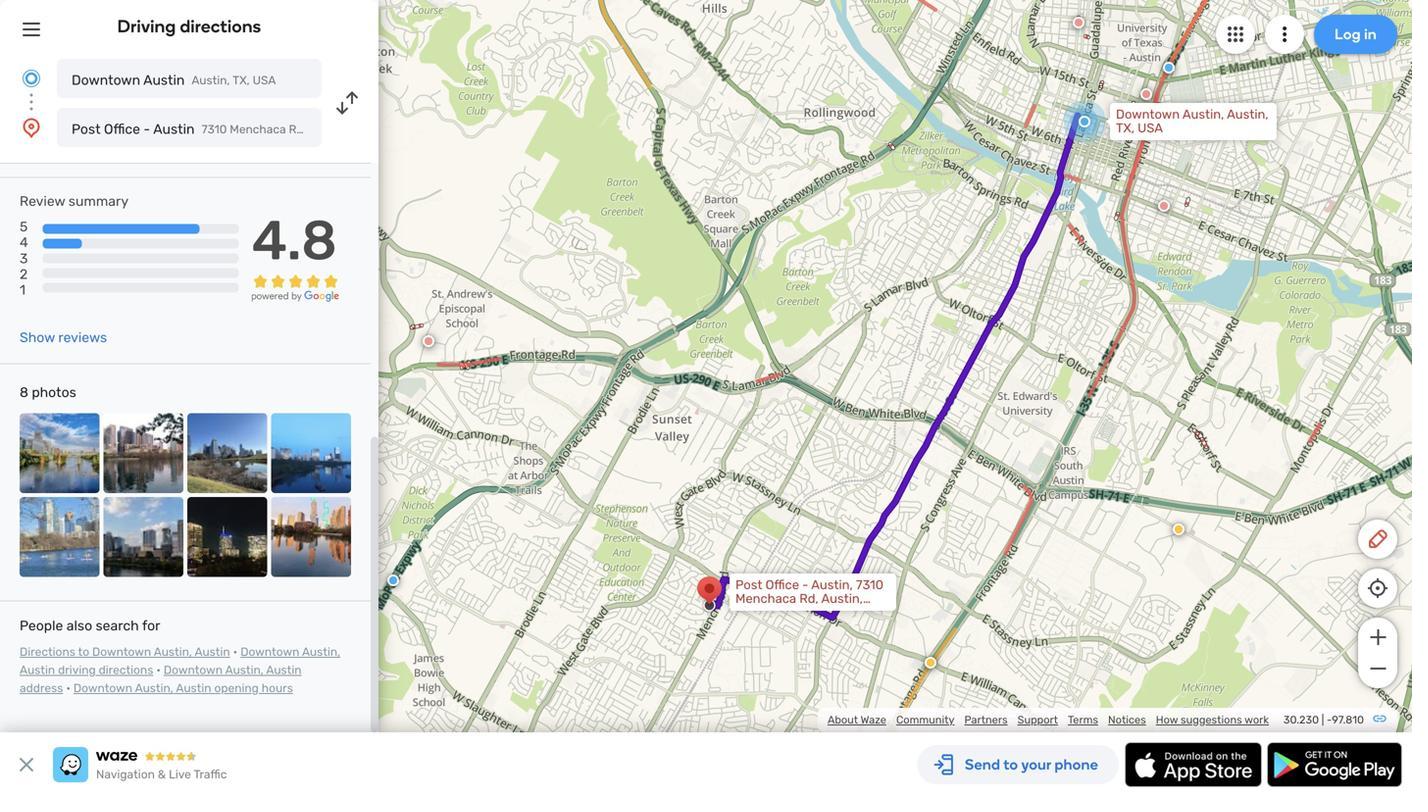 Task type: locate. For each thing, give the bounding box(es) containing it.
downtown austin, austin opening hours
[[73, 682, 293, 695]]

austin down downtown austin, austin driving directions
[[176, 682, 211, 695]]

4
[[20, 235, 28, 251]]

0 vertical spatial directions
[[180, 16, 261, 37]]

office down downtown austin austin, tx, usa
[[104, 121, 140, 137]]

post inside button
[[72, 121, 101, 137]]

8
[[20, 385, 28, 401]]

usa
[[253, 74, 276, 87], [1138, 121, 1163, 136]]

road closed image
[[1158, 200, 1170, 212]]

usa inside 'downtown austin, austin, tx, usa'
[[1138, 121, 1163, 136]]

-
[[144, 121, 150, 137], [802, 578, 809, 593], [1327, 713, 1332, 727]]

1 vertical spatial post
[[735, 578, 762, 593]]

0 horizontal spatial road closed image
[[423, 335, 434, 347]]

office for austin,
[[766, 578, 799, 593]]

1 horizontal spatial usa
[[1138, 121, 1163, 136]]

austin inside downtown austin, austin driving directions
[[20, 664, 55, 677]]

austin, inside downtown austin, austin address
[[225, 664, 264, 677]]

about
[[828, 713, 858, 727]]

usa inside downtown austin austin, tx, usa
[[253, 74, 276, 87]]

- inside button
[[144, 121, 150, 137]]

0 vertical spatial hazard image
[[1173, 524, 1185, 535]]

1 horizontal spatial -
[[802, 578, 809, 593]]

post right location image
[[72, 121, 101, 137]]

image 4 of downtown austin, austin image
[[271, 413, 351, 493]]

5 4 3 2 1
[[20, 219, 28, 298]]

notices
[[1108, 713, 1146, 727]]

1 horizontal spatial tx,
[[1116, 121, 1135, 136]]

office
[[104, 121, 140, 137], [766, 578, 799, 593]]

post inside post office - austin, 7310 menchaca rd, austin, texas, united states
[[735, 578, 762, 593]]

1 horizontal spatial post
[[735, 578, 762, 593]]

0 vertical spatial road closed image
[[1073, 17, 1085, 28]]

usa for austin,
[[1138, 121, 1163, 136]]

x image
[[15, 753, 38, 777]]

tx, for austin,
[[1116, 121, 1135, 136]]

0 vertical spatial post
[[72, 121, 101, 137]]

austin up address at the left bottom
[[20, 664, 55, 677]]

usa up post office - austin button
[[253, 74, 276, 87]]

- up united
[[802, 578, 809, 593]]

austin up opening
[[195, 645, 230, 659]]

post office - austin
[[72, 121, 195, 137]]

- down downtown austin austin, tx, usa
[[144, 121, 150, 137]]

downtown inside downtown austin, austin address
[[164, 664, 223, 677]]

1 horizontal spatial road closed image
[[1073, 17, 1085, 28]]

downtown for downtown austin austin, tx, usa
[[72, 72, 140, 88]]

post up texas,
[[735, 578, 762, 593]]

1 vertical spatial office
[[766, 578, 799, 593]]

1 vertical spatial hazard image
[[925, 657, 937, 669]]

1 vertical spatial directions
[[99, 664, 153, 677]]

downtown inside 'downtown austin, austin, tx, usa'
[[1116, 107, 1180, 122]]

0 horizontal spatial office
[[104, 121, 140, 137]]

police image
[[387, 575, 399, 586]]

about waze link
[[828, 713, 886, 727]]

downtown up hours
[[241, 645, 299, 659]]

directions down directions to downtown austin, austin link
[[99, 664, 153, 677]]

live
[[169, 768, 191, 782]]

austin down downtown austin austin, tx, usa
[[153, 121, 195, 137]]

downtown austin, austin driving directions link
[[20, 645, 340, 677]]

austin, inside downtown austin austin, tx, usa
[[192, 74, 230, 87]]

0 horizontal spatial usa
[[253, 74, 276, 87]]

image 5 of downtown austin, austin image
[[20, 497, 100, 577]]

0 vertical spatial -
[[144, 121, 150, 137]]

directions
[[20, 645, 75, 659]]

downtown for downtown austin, austin, tx, usa
[[1116, 107, 1180, 122]]

directions
[[180, 16, 261, 37], [99, 664, 153, 677]]

0 horizontal spatial post
[[72, 121, 101, 137]]

office inside post office - austin, 7310 menchaca rd, austin, texas, united states
[[766, 578, 799, 593]]

post for post office - austin, 7310 menchaca rd, austin, texas, united states
[[735, 578, 762, 593]]

downtown down driving
[[73, 682, 132, 695]]

2 horizontal spatial road closed image
[[1141, 88, 1152, 100]]

1
[[20, 282, 25, 298]]

austin,
[[192, 74, 230, 87], [1183, 107, 1224, 122], [1227, 107, 1269, 122], [811, 578, 853, 593], [821, 591, 863, 607], [154, 645, 192, 659], [302, 645, 340, 659], [225, 664, 264, 677], [135, 682, 173, 695]]

hazard image
[[1173, 524, 1185, 535], [925, 657, 937, 669]]

1 vertical spatial -
[[802, 578, 809, 593]]

austin inside downtown austin, austin address
[[266, 664, 302, 677]]

downtown up post office - austin
[[72, 72, 140, 88]]

people
[[20, 618, 63, 634]]

partners
[[964, 713, 1008, 727]]

image 6 of downtown austin, austin image
[[103, 497, 183, 577]]

image 8 of downtown austin, austin image
[[271, 497, 351, 577]]

traffic
[[194, 768, 227, 782]]

rd,
[[800, 591, 819, 607]]

directions up downtown austin austin, tx, usa
[[180, 16, 261, 37]]

0 horizontal spatial directions
[[99, 664, 153, 677]]

2 vertical spatial -
[[1327, 713, 1332, 727]]

downtown up downtown austin, austin opening hours "link"
[[164, 664, 223, 677]]

downtown for downtown austin, austin opening hours
[[73, 682, 132, 695]]

how suggestions work link
[[1156, 713, 1269, 727]]

0 vertical spatial usa
[[253, 74, 276, 87]]

terms
[[1068, 713, 1098, 727]]

downtown
[[72, 72, 140, 88], [1116, 107, 1180, 122], [92, 645, 151, 659], [241, 645, 299, 659], [164, 664, 223, 677], [73, 682, 132, 695]]

tx,
[[233, 74, 250, 87], [1116, 121, 1135, 136]]

|
[[1322, 713, 1324, 727]]

tx, inside 'downtown austin, austin, tx, usa'
[[1116, 121, 1135, 136]]

austin up hours
[[266, 664, 302, 677]]

7310
[[856, 578, 884, 593]]

community link
[[896, 713, 955, 727]]

states
[[818, 605, 856, 620]]

- inside post office - austin, 7310 menchaca rd, austin, texas, united states
[[802, 578, 809, 593]]

1 vertical spatial tx,
[[1116, 121, 1135, 136]]

post
[[72, 121, 101, 137], [735, 578, 762, 593]]

usa for austin
[[253, 74, 276, 87]]

downtown down search
[[92, 645, 151, 659]]

0 horizontal spatial -
[[144, 121, 150, 137]]

usa up road closed icon on the top of page
[[1138, 121, 1163, 136]]

1 horizontal spatial directions
[[180, 16, 261, 37]]

texas,
[[735, 605, 772, 620]]

downtown inside downtown austin, austin driving directions
[[241, 645, 299, 659]]

review summary
[[20, 193, 129, 209]]

downtown down police icon
[[1116, 107, 1180, 122]]

&
[[158, 768, 166, 782]]

police image
[[1163, 62, 1175, 74]]

office left the rd,
[[766, 578, 799, 593]]

2 horizontal spatial -
[[1327, 713, 1332, 727]]

1 horizontal spatial office
[[766, 578, 799, 593]]

austin up post office - austin button
[[143, 72, 185, 88]]

office inside post office - austin button
[[104, 121, 140, 137]]

0 vertical spatial tx,
[[233, 74, 250, 87]]

also
[[66, 618, 92, 634]]

austin
[[143, 72, 185, 88], [153, 121, 195, 137], [195, 645, 230, 659], [20, 664, 55, 677], [266, 664, 302, 677], [176, 682, 211, 695]]

downtown for downtown austin, austin address
[[164, 664, 223, 677]]

- right |
[[1327, 713, 1332, 727]]

tx, inside downtown austin austin, tx, usa
[[233, 74, 250, 87]]

0 horizontal spatial tx,
[[233, 74, 250, 87]]

1 vertical spatial usa
[[1138, 121, 1163, 136]]

0 vertical spatial office
[[104, 121, 140, 137]]

community
[[896, 713, 955, 727]]

road closed image
[[1073, 17, 1085, 28], [1141, 88, 1152, 100], [423, 335, 434, 347]]

to
[[78, 645, 89, 659]]

austin, inside downtown austin, austin driving directions
[[302, 645, 340, 659]]

1 vertical spatial road closed image
[[1141, 88, 1152, 100]]

about waze community partners support terms notices how suggestions work
[[828, 713, 1269, 727]]

location image
[[20, 116, 43, 139]]



Task type: vqa. For each thing, say whether or not it's contained in the screenshot.
Downtown Austin, Austin driving directions link
yes



Task type: describe. For each thing, give the bounding box(es) containing it.
30.230 | -97.810
[[1284, 713, 1364, 727]]

summary
[[68, 193, 129, 209]]

terms link
[[1068, 713, 1098, 727]]

97.810
[[1332, 713, 1364, 727]]

reviews
[[58, 330, 107, 346]]

image 1 of downtown austin, austin image
[[20, 413, 100, 493]]

how
[[1156, 713, 1178, 727]]

post for post office - austin
[[72, 121, 101, 137]]

navigation
[[96, 768, 155, 782]]

image 2 of downtown austin, austin image
[[103, 413, 183, 493]]

5
[[20, 219, 28, 235]]

- for austin
[[144, 121, 150, 137]]

downtown austin, austin driving directions
[[20, 645, 340, 677]]

menchaca
[[735, 591, 796, 607]]

show
[[20, 330, 55, 346]]

downtown austin, austin address
[[20, 664, 302, 695]]

photos
[[32, 385, 76, 401]]

suggestions
[[1181, 713, 1242, 727]]

1 horizontal spatial hazard image
[[1173, 524, 1185, 535]]

driving directions
[[117, 16, 261, 37]]

search
[[96, 618, 139, 634]]

opening
[[214, 682, 259, 695]]

review
[[20, 193, 65, 209]]

downtown austin, austin address link
[[20, 664, 302, 695]]

people also search for
[[20, 618, 160, 634]]

driving
[[58, 664, 96, 677]]

zoom in image
[[1366, 626, 1390, 649]]

post office - austin, 7310 menchaca rd, austin, texas, united states
[[735, 578, 884, 620]]

zoom out image
[[1366, 657, 1390, 681]]

8 photos
[[20, 385, 76, 401]]

austin inside button
[[153, 121, 195, 137]]

4.8
[[252, 208, 337, 273]]

united
[[775, 605, 815, 620]]

directions to downtown austin, austin
[[20, 645, 230, 659]]

image 3 of downtown austin, austin image
[[187, 413, 267, 493]]

link image
[[1372, 711, 1388, 727]]

30.230
[[1284, 713, 1319, 727]]

support
[[1018, 713, 1058, 727]]

0 horizontal spatial hazard image
[[925, 657, 937, 669]]

hours
[[262, 682, 293, 695]]

waze
[[861, 713, 886, 727]]

image 7 of downtown austin, austin image
[[187, 497, 267, 577]]

- for austin,
[[802, 578, 809, 593]]

driving
[[117, 16, 176, 37]]

pencil image
[[1366, 528, 1390, 551]]

- for 97.810
[[1327, 713, 1332, 727]]

partners link
[[964, 713, 1008, 727]]

office for austin
[[104, 121, 140, 137]]

2
[[20, 266, 28, 282]]

navigation & live traffic
[[96, 768, 227, 782]]

downtown austin austin, tx, usa
[[72, 72, 276, 88]]

downtown austin, austin, tx, usa
[[1116, 107, 1269, 136]]

notices link
[[1108, 713, 1146, 727]]

show reviews
[[20, 330, 107, 346]]

for
[[142, 618, 160, 634]]

downtown for downtown austin, austin driving directions
[[241, 645, 299, 659]]

downtown austin, austin opening hours link
[[73, 682, 293, 695]]

directions to downtown austin, austin link
[[20, 645, 230, 659]]

support link
[[1018, 713, 1058, 727]]

work
[[1245, 713, 1269, 727]]

address
[[20, 682, 63, 695]]

current location image
[[20, 67, 43, 90]]

tx, for austin
[[233, 74, 250, 87]]

2 vertical spatial road closed image
[[423, 335, 434, 347]]

post office - austin button
[[57, 108, 322, 147]]

directions inside downtown austin, austin driving directions
[[99, 664, 153, 677]]

3
[[20, 250, 28, 267]]



